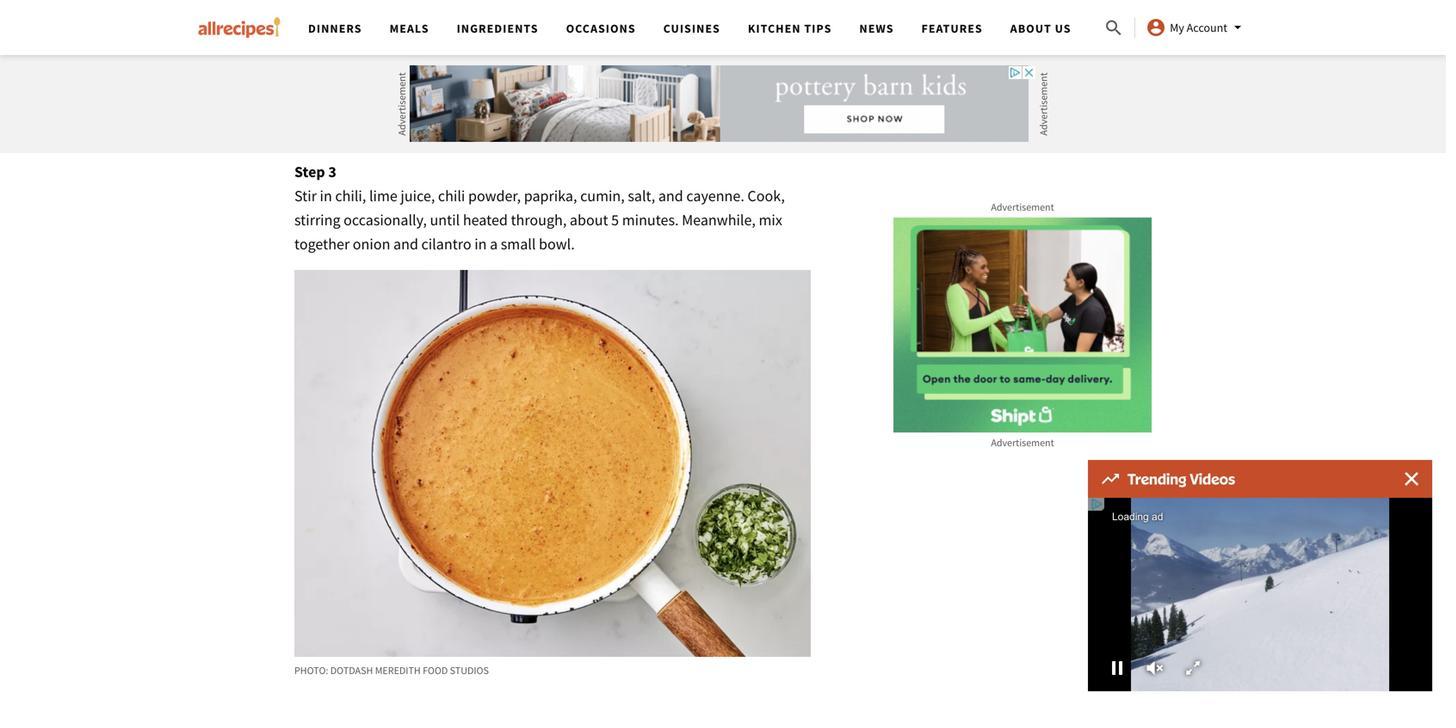 Task type: describe. For each thing, give the bounding box(es) containing it.
lime
[[369, 186, 397, 206]]

through,
[[511, 210, 567, 230]]

trending image
[[1102, 474, 1119, 485]]

my
[[1170, 20, 1184, 35]]

cilantro
[[421, 234, 471, 254]]

small
[[501, 234, 536, 254]]

search image
[[1104, 18, 1124, 38]]

tips
[[804, 21, 832, 36]]

dotdash for the cheese melted in a medium size sauce pan. "image"
[[330, 119, 373, 132]]

ingredients link
[[457, 21, 538, 36]]

cumin,
[[580, 186, 625, 206]]

unmute button group
[[1136, 656, 1174, 682]]

onion
[[353, 234, 390, 254]]

navigation containing dinners
[[294, 0, 1104, 55]]

salt,
[[628, 186, 655, 206]]

dinners
[[308, 21, 362, 36]]

stirring
[[294, 210, 340, 230]]

until
[[430, 210, 460, 230]]

cook,
[[747, 186, 785, 206]]

kitchen tips link
[[748, 21, 832, 36]]

studios for the cheese melted in a medium size sauce pan. "image"
[[450, 119, 489, 132]]

home image
[[198, 17, 281, 38]]

1 vertical spatial and
[[393, 234, 418, 254]]

bowl.
[[539, 234, 575, 254]]

chili
[[438, 186, 465, 206]]

trending
[[1128, 470, 1186, 488]]

meanwhile,
[[682, 210, 756, 230]]

stir in chili, lime juice, chili powder, paprika, cumin, salt, and cayenne. cook, stirring occasionally, until heated through, about 5 minutes. meanwhile, mix together onion and cilantro in a small bowl.
[[294, 186, 785, 254]]

dotdash for 'ground meat and chili seasonings added to melted cheese.' image
[[330, 664, 373, 678]]

occasions link
[[566, 21, 636, 36]]

dotdash meredith food studios for 'ground meat and chili seasonings added to melted cheese.' image
[[330, 664, 489, 678]]



Task type: vqa. For each thing, say whether or not it's contained in the screenshot.
Guidelines
no



Task type: locate. For each thing, give the bounding box(es) containing it.
ingredients
[[457, 21, 538, 36]]

navigation
[[294, 0, 1104, 55]]

kitchen tips
[[748, 21, 832, 36]]

account
[[1187, 20, 1227, 35]]

cayenne.
[[686, 186, 744, 206]]

studios
[[450, 119, 489, 132], [450, 664, 489, 678]]

1 vertical spatial dotdash
[[330, 664, 373, 678]]

about
[[1010, 21, 1052, 36]]

dinners link
[[308, 21, 362, 36]]

chili,
[[335, 186, 366, 206]]

kitchen
[[748, 21, 801, 36]]

2 food from the top
[[423, 664, 448, 678]]

1 vertical spatial studios
[[450, 664, 489, 678]]

0 horizontal spatial in
[[320, 186, 332, 206]]

1 food from the top
[[423, 119, 448, 132]]

a
[[490, 234, 498, 254]]

meals link
[[390, 21, 429, 36]]

my account
[[1170, 20, 1227, 35]]

dotdash meredith food studios for the cheese melted in a medium size sauce pan. "image"
[[330, 119, 489, 132]]

cheese melted in a medium size sauce pan. image
[[294, 0, 811, 112]]

1 horizontal spatial and
[[658, 186, 683, 206]]

occasions
[[566, 21, 636, 36]]

news link
[[859, 21, 894, 36]]

caret_down image
[[1227, 17, 1248, 38]]

powder,
[[468, 186, 521, 206]]

1 vertical spatial in
[[474, 234, 487, 254]]

my account button
[[1146, 17, 1248, 38]]

1 studios from the top
[[450, 119, 489, 132]]

news
[[859, 21, 894, 36]]

minutes.
[[622, 210, 679, 230]]

features
[[921, 21, 983, 36]]

and down occasionally,
[[393, 234, 418, 254]]

us
[[1055, 21, 1071, 36]]

1 dotdash meredith food studios from the top
[[330, 119, 489, 132]]

1 horizontal spatial in
[[474, 234, 487, 254]]

0 vertical spatial food
[[423, 119, 448, 132]]

cuisines
[[663, 21, 720, 36]]

together
[[294, 234, 350, 254]]

0 vertical spatial dotdash meredith food studios
[[330, 119, 489, 132]]

mix
[[759, 210, 782, 230]]

food for the cheese melted in a medium size sauce pan. "image"
[[423, 119, 448, 132]]

trending videos
[[1128, 470, 1235, 488]]

meredith for the cheese melted in a medium size sauce pan. "image"
[[375, 119, 421, 132]]

2 studios from the top
[[450, 664, 489, 678]]

0 vertical spatial in
[[320, 186, 332, 206]]

meredith
[[375, 119, 421, 132], [375, 664, 421, 678]]

about
[[570, 210, 608, 230]]

occasionally,
[[344, 210, 427, 230]]

1 vertical spatial meredith
[[375, 664, 421, 678]]

2 dotdash meredith food studios from the top
[[330, 664, 489, 678]]

heated
[[463, 210, 508, 230]]

features link
[[921, 21, 983, 36]]

0 vertical spatial studios
[[450, 119, 489, 132]]

food for 'ground meat and chili seasonings added to melted cheese.' image
[[423, 664, 448, 678]]

cuisines link
[[663, 21, 720, 36]]

about us
[[1010, 21, 1071, 36]]

videos
[[1190, 470, 1235, 488]]

dotdash meredith food studios
[[330, 119, 489, 132], [330, 664, 489, 678]]

1 meredith from the top
[[375, 119, 421, 132]]

close image
[[1405, 473, 1418, 486]]

2 meredith from the top
[[375, 664, 421, 678]]

in
[[320, 186, 332, 206], [474, 234, 487, 254]]

in left a
[[474, 234, 487, 254]]

0 vertical spatial dotdash
[[330, 119, 373, 132]]

juice,
[[401, 186, 435, 206]]

and
[[658, 186, 683, 206], [393, 234, 418, 254]]

video player application
[[1088, 498, 1432, 692]]

0 horizontal spatial and
[[393, 234, 418, 254]]

0 vertical spatial meredith
[[375, 119, 421, 132]]

ground meat and chili seasonings added to melted cheese. image
[[294, 270, 811, 658]]

5
[[611, 210, 619, 230]]

food
[[423, 119, 448, 132], [423, 664, 448, 678]]

meals
[[390, 21, 429, 36]]

1 vertical spatial dotdash meredith food studios
[[330, 664, 489, 678]]

1 dotdash from the top
[[330, 119, 373, 132]]

meredith for 'ground meat and chili seasonings added to melted cheese.' image
[[375, 664, 421, 678]]

studios for 'ground meat and chili seasonings added to melted cheese.' image
[[450, 664, 489, 678]]

paprika,
[[524, 186, 577, 206]]

1 vertical spatial food
[[423, 664, 448, 678]]

2 dotdash from the top
[[330, 664, 373, 678]]

and right the salt,
[[658, 186, 683, 206]]

advertisement element
[[893, 0, 1152, 97], [410, 65, 1036, 143], [893, 218, 1152, 433]]

stir
[[294, 186, 317, 206]]

dotdash
[[330, 119, 373, 132], [330, 664, 373, 678]]

0 vertical spatial and
[[658, 186, 683, 206]]

about us link
[[1010, 21, 1071, 36]]

account image
[[1146, 17, 1166, 38]]

in right stir
[[320, 186, 332, 206]]



